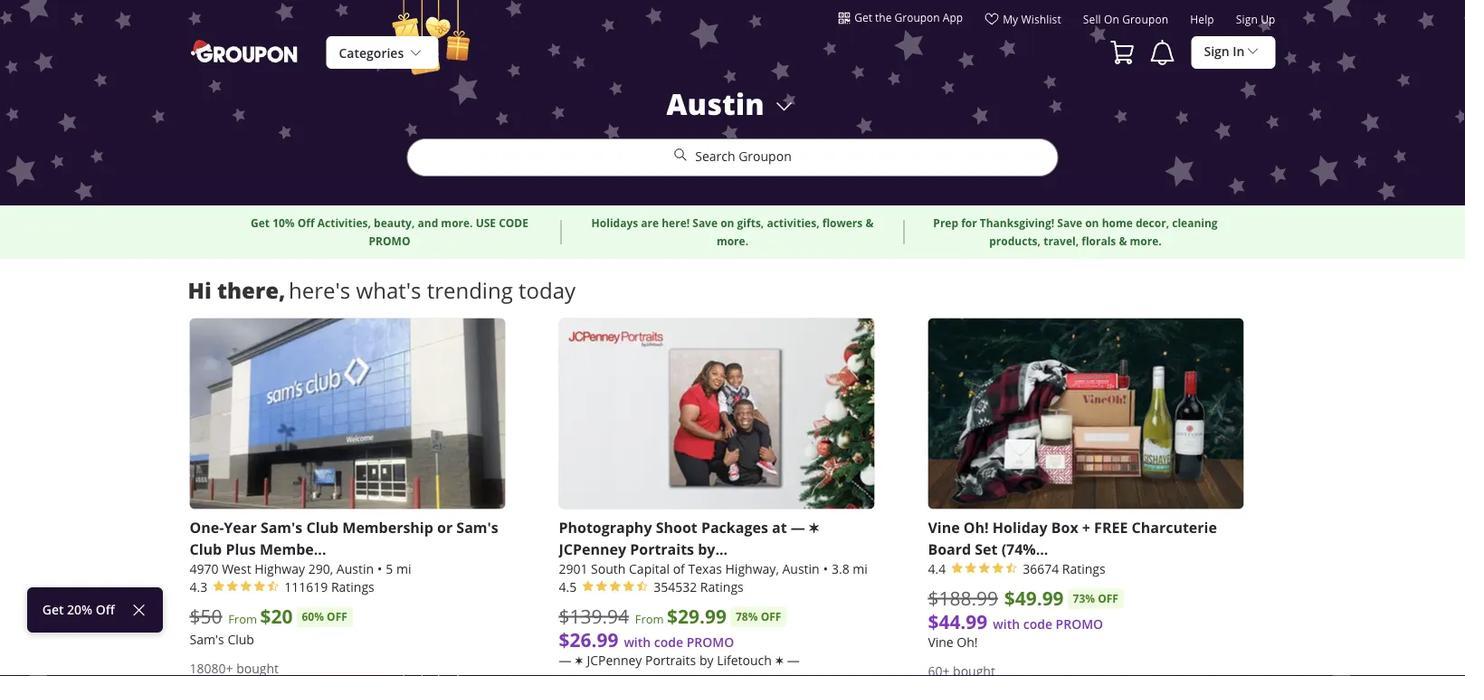 Task type: vqa. For each thing, say whether or not it's contained in the screenshot.
Run a Groupon Campaign link
no



Task type: locate. For each thing, give the bounding box(es) containing it.
mi right 3.8
[[853, 560, 868, 577]]

2 horizontal spatial off
[[1098, 591, 1119, 606]]

get left 20%
[[42, 601, 64, 618]]

0 horizontal spatial promo
[[369, 233, 410, 249]]

prep for thanksgiving! save on home decor, cleaning products, travel, florals & more.
[[933, 215, 1218, 249]]

& down home
[[1119, 233, 1127, 249]]

save inside holidays are here! save on gifts, activities, flowers & more.
[[693, 215, 718, 231]]

ratings
[[1062, 560, 1106, 577], [331, 578, 374, 595], [700, 578, 744, 595]]

activities,
[[317, 215, 371, 231]]

0 horizontal spatial mi
[[396, 560, 411, 577]]

0 horizontal spatial •
[[377, 560, 382, 577]]

1 horizontal spatial more.
[[717, 233, 748, 249]]

off inside $188.99 $49.99 73% off $44.99 with code promo vine oh!
[[1098, 591, 1119, 606]]

0 horizontal spatial and
[[418, 215, 438, 231]]

✶ right the lifetouch
[[775, 651, 784, 668]]

1 vertical spatial with
[[993, 615, 1020, 632]]

2 horizontal spatial club
[[306, 517, 339, 537]]

one-
[[190, 517, 224, 537]]

1 vertical spatial get
[[251, 215, 270, 231]]

on inside prep for thanksgiving! save on home decor, cleaning products, travel, florals & more.
[[1085, 215, 1099, 231]]

vine down $188.99
[[928, 633, 954, 650]]

0 horizontal spatial ratings
[[331, 578, 374, 595]]

2 • from the left
[[823, 560, 828, 577]]

0 vertical spatial jcpenney
[[559, 539, 626, 559]]

2 horizontal spatial promo
[[1056, 615, 1103, 632]]

Search Groupon search field
[[407, 138, 1058, 176]]

mi right 5
[[396, 560, 411, 577]]

78%
[[736, 609, 758, 624]]

code inside $188.99 $49.99 73% off $44.99 with code promo vine oh!
[[1023, 615, 1052, 632]]

mi inside photography shoot packages at — ✶ jcpenney portraits by... 2901 south capital of texas highway, austin • 3.8 mi
[[853, 560, 868, 577]]

austin up the 111619 ratings
[[336, 560, 374, 577]]

off
[[1098, 591, 1119, 606], [327, 609, 347, 624], [761, 609, 781, 624]]

code inside $139.94 from $29.99 78% off $26.99 with code promo — ✶ jcpenney portraits by lifetouch ✶ —
[[654, 633, 683, 650]]

1 horizontal spatial sam's
[[261, 517, 303, 537]]

1 horizontal spatial off
[[761, 609, 781, 624]]

2 from from the left
[[635, 611, 664, 627]]

save up travel,
[[1057, 215, 1082, 231]]

✶ down $139.94
[[575, 651, 584, 668]]

(74%...
[[1001, 539, 1048, 559]]

0 horizontal spatial from
[[228, 611, 257, 627]]

1 vertical spatial vine
[[928, 633, 954, 650]]

club down from $20
[[228, 631, 254, 647]]

off right 10%
[[298, 215, 315, 231]]

on left gifts,
[[721, 215, 734, 231]]

off
[[298, 215, 315, 231], [96, 601, 115, 618]]

from down 354532
[[635, 611, 664, 627]]

florals
[[1082, 233, 1116, 249]]

1 • from the left
[[377, 560, 382, 577]]

code
[[499, 215, 528, 231]]

2 vertical spatial get
[[42, 601, 64, 618]]

0 horizontal spatial off
[[96, 601, 115, 618]]

2 vertical spatial club
[[228, 631, 254, 647]]

1 horizontal spatial ratings
[[700, 578, 744, 595]]

off inside get 10% off activities, beauty, and more. use code promo
[[298, 215, 315, 231]]

hi
[[188, 275, 211, 305]]

1 vertical spatial jcpenney
[[587, 651, 642, 668]]

2 mi from the left
[[853, 560, 868, 577]]

get the groupon app button
[[838, 9, 963, 25]]

sam's club
[[190, 631, 254, 647]]

with inside time to fill this bad boy with great products like gadgets, electronics, housewares, gifts and other great offerings from groupon goods .
[[1015, 124, 1040, 140]]

austin up search
[[666, 84, 764, 124]]

sign left 'up'
[[1236, 12, 1258, 27]]

73%
[[1073, 591, 1095, 606]]

more.
[[441, 215, 473, 231], [717, 233, 748, 249], [1130, 233, 1162, 249]]

with right boy
[[1015, 124, 1040, 140]]

and inside time to fill this bad boy with great products like gadgets, electronics, housewares, gifts and other great offerings from groupon goods .
[[1050, 140, 1073, 157]]

groupon
[[895, 10, 940, 24], [1122, 12, 1169, 27], [739, 148, 792, 165], [874, 156, 927, 173]]

oh! up set
[[964, 517, 989, 537]]

0 vertical spatial vine
[[928, 517, 960, 537]]

0 vertical spatial oh!
[[964, 517, 989, 537]]

and
[[1050, 140, 1073, 157], [418, 215, 438, 231]]

sell on groupon
[[1083, 12, 1169, 27]]

1 horizontal spatial and
[[1050, 140, 1073, 157]]

0 vertical spatial with
[[1015, 124, 1040, 140]]

photography shoot packages at — ✶ jcpenney portraits by... 2901 south capital of texas highway, austin • 3.8 mi
[[559, 517, 868, 577]]

1 horizontal spatial off
[[298, 215, 315, 231]]

more. down gifts,
[[717, 233, 748, 249]]

2 horizontal spatial ratings
[[1062, 560, 1106, 577]]

on up florals
[[1085, 215, 1099, 231]]

4.4
[[928, 560, 946, 577]]

$26.99
[[559, 626, 618, 652]]

✶ right the at
[[809, 517, 819, 537]]

get left 10%
[[251, 215, 270, 231]]

0 horizontal spatial get
[[42, 601, 64, 618]]

0 vertical spatial off
[[298, 215, 315, 231]]

prep
[[933, 215, 958, 231]]

promo down beauty,
[[369, 233, 410, 249]]

off right 60%
[[327, 609, 347, 624]]

0 vertical spatial promo
[[369, 233, 410, 249]]

1 vertical spatial &
[[1119, 233, 1127, 249]]

0 horizontal spatial save
[[693, 215, 718, 231]]

1 horizontal spatial from
[[635, 611, 664, 627]]

sam's up "membe..." at the bottom left of the page
[[261, 517, 303, 537]]

sam's down $50
[[190, 631, 224, 647]]

promo down "73%"
[[1056, 615, 1103, 632]]

— down $139.94
[[559, 651, 571, 668]]

0 vertical spatial and
[[1050, 140, 1073, 157]]

1 vine from the top
[[928, 517, 960, 537]]

housewares,
[[944, 140, 1019, 157]]

2 vertical spatial with
[[624, 633, 651, 650]]

1 vertical spatial oh!
[[957, 633, 978, 650]]

oh! inside $188.99 $49.99 73% off $44.99 with code promo vine oh!
[[957, 633, 978, 650]]

0 vertical spatial &
[[866, 215, 874, 231]]

1 vertical spatial off
[[96, 601, 115, 618]]

portraits inside $139.94 from $29.99 78% off $26.99 with code promo — ✶ jcpenney portraits by lifetouch ✶ —
[[645, 651, 696, 668]]

on inside holidays are here! save on gifts, activities, flowers & more.
[[721, 215, 734, 231]]

from inside from $20
[[228, 611, 257, 627]]

holiday
[[993, 517, 1048, 537]]

on right sell
[[1104, 12, 1119, 27]]

1 horizontal spatial get
[[251, 215, 270, 231]]

activities,
[[767, 215, 820, 231]]

more. down decor,
[[1130, 233, 1162, 249]]

decor,
[[1136, 215, 1169, 231]]

from up sam's club
[[228, 611, 257, 627]]

0 horizontal spatial code
[[654, 633, 683, 650]]

1 horizontal spatial promo
[[687, 633, 734, 650]]

portraits up capital
[[630, 539, 694, 559]]

sign
[[1236, 12, 1258, 27], [1204, 43, 1230, 60]]

off right 20%
[[96, 601, 115, 618]]

2 save from the left
[[1057, 215, 1082, 231]]

jcpenney down $139.94
[[587, 651, 642, 668]]

.
[[968, 156, 972, 173]]

1 horizontal spatial austin
[[666, 84, 764, 124]]

& right the flowers
[[866, 215, 874, 231]]

• inside one-year sam's club membership or sam's club plus membe... 4970 west highway 290, austin • 5 mi
[[377, 560, 382, 577]]

club up 4970
[[190, 539, 222, 559]]

with
[[1015, 124, 1040, 140], [993, 615, 1020, 632], [624, 633, 651, 650]]

—
[[791, 517, 805, 537], [559, 651, 571, 668], [787, 651, 800, 668]]

and right beauty,
[[418, 215, 438, 231]]

2 horizontal spatial austin
[[782, 560, 820, 577]]

get inside get the groupon app button
[[855, 10, 872, 24]]

2 horizontal spatial get
[[855, 10, 872, 24]]

my wishlist
[[1003, 12, 1061, 26]]

portraits left the by
[[645, 651, 696, 668]]

app
[[943, 10, 963, 24]]

0 horizontal spatial on
[[721, 215, 734, 231]]

with inside $139.94 from $29.99 78% off $26.99 with code promo — ✶ jcpenney portraits by lifetouch ✶ —
[[624, 633, 651, 650]]

hi there, here's what's trending today
[[188, 275, 576, 305]]

membe...
[[260, 539, 326, 559]]

2 vertical spatial promo
[[687, 633, 734, 650]]

1 horizontal spatial sign
[[1236, 12, 1258, 27]]

great right other
[[1112, 140, 1142, 157]]

1 vertical spatial and
[[418, 215, 438, 231]]

0 horizontal spatial austin
[[336, 560, 374, 577]]

with down $49.99
[[993, 615, 1020, 632]]

free
[[1094, 517, 1128, 537]]

plus
[[226, 539, 256, 559]]

south
[[591, 560, 626, 577]]

60%
[[302, 609, 324, 624]]

• left 5
[[377, 560, 382, 577]]

charcuterie
[[1132, 517, 1217, 537]]

club up "membe..." at the bottom left of the page
[[306, 517, 339, 537]]

boy
[[989, 124, 1011, 140]]

membership
[[342, 517, 433, 537]]

2 vine from the top
[[928, 633, 954, 650]]

ratings up "73%"
[[1062, 560, 1106, 577]]

groupon down the to
[[874, 156, 927, 173]]

ratings down texas
[[700, 578, 744, 595]]

1 from from the left
[[228, 611, 257, 627]]

gifts,
[[737, 215, 764, 231]]

60% off
[[302, 609, 347, 624]]

jcpenney down "photography"
[[559, 539, 626, 559]]

1 vertical spatial promo
[[1056, 615, 1103, 632]]

what's
[[356, 276, 421, 305]]

trending
[[427, 276, 513, 305]]

1 horizontal spatial on
[[1085, 215, 1099, 231]]

0 vertical spatial get
[[855, 10, 872, 24]]

for
[[961, 215, 977, 231]]

— right the at
[[791, 517, 805, 537]]

0 horizontal spatial &
[[866, 215, 874, 231]]

of
[[673, 560, 685, 577]]

sign left 'in'
[[1204, 43, 1230, 60]]

ratings down 290, at the bottom of page
[[331, 578, 374, 595]]

2 horizontal spatial more.
[[1130, 233, 1162, 249]]

save for travel,
[[1057, 215, 1082, 231]]

holidays are here! save on gifts, activities, flowers & more. link
[[583, 214, 882, 250]]

1 vertical spatial portraits
[[645, 651, 696, 668]]

use
[[476, 215, 496, 231]]

get the groupon app
[[855, 10, 963, 24]]

from
[[1201, 140, 1230, 157]]

0 vertical spatial club
[[306, 517, 339, 537]]

austin left 3.8
[[782, 560, 820, 577]]

promo inside get 10% off activities, beauty, and more. use code promo
[[369, 233, 410, 249]]

with inside $188.99 $49.99 73% off $44.99 with code promo vine oh!
[[993, 615, 1020, 632]]

more. inside prep for thanksgiving! save on home decor, cleaning products, travel, florals & more.
[[1130, 233, 1162, 249]]

✶
[[809, 517, 819, 537], [575, 651, 584, 668], [775, 651, 784, 668]]

jcpenney inside $139.94 from $29.99 78% off $26.99 with code promo — ✶ jcpenney portraits by lifetouch ✶ —
[[587, 651, 642, 668]]

groupon right the
[[895, 10, 940, 24]]

1 mi from the left
[[396, 560, 411, 577]]

sam's right or
[[456, 517, 498, 537]]

0 vertical spatial sign
[[1236, 12, 1258, 27]]

oh! down $188.99
[[957, 633, 978, 650]]

groupon inside time to fill this bad boy with great products like gadgets, electronics, housewares, gifts and other great offerings from groupon goods .
[[874, 156, 927, 173]]

more. left use
[[441, 215, 473, 231]]

1 horizontal spatial save
[[1057, 215, 1082, 231]]

2 horizontal spatial ✶
[[809, 517, 819, 537]]

1 horizontal spatial code
[[1023, 615, 1052, 632]]

austin
[[666, 84, 764, 124], [336, 560, 374, 577], [782, 560, 820, 577]]

1 vertical spatial sign
[[1204, 43, 1230, 60]]

highway
[[255, 560, 305, 577]]

code down $49.99
[[1023, 615, 1052, 632]]

great
[[1043, 124, 1074, 140], [1112, 140, 1142, 157]]

0 horizontal spatial sign
[[1204, 43, 1230, 60]]

categories button
[[326, 36, 438, 70]]

1 horizontal spatial mi
[[853, 560, 868, 577]]

get for get 20% off
[[42, 601, 64, 618]]

sign inside button
[[1204, 43, 1230, 60]]

1 save from the left
[[693, 215, 718, 231]]

111619
[[284, 578, 328, 595]]

save inside prep for thanksgiving! save on home decor, cleaning products, travel, florals & more.
[[1057, 215, 1082, 231]]

1 vertical spatial code
[[654, 633, 683, 650]]

capital
[[629, 560, 670, 577]]

sam's
[[261, 517, 303, 537], [456, 517, 498, 537], [190, 631, 224, 647]]

jcpenney inside photography shoot packages at — ✶ jcpenney portraits by... 2901 south capital of texas highway, austin • 3.8 mi
[[559, 539, 626, 559]]

0 horizontal spatial more.
[[441, 215, 473, 231]]

0 horizontal spatial club
[[190, 539, 222, 559]]

promo up the by
[[687, 633, 734, 650]]

code down $29.99
[[654, 633, 683, 650]]

and right gifts
[[1050, 140, 1073, 157]]

0 vertical spatial code
[[1023, 615, 1052, 632]]

vine up board at right bottom
[[928, 517, 960, 537]]

get 20% off
[[42, 601, 115, 618]]

groupon right search
[[739, 148, 792, 165]]

off right "73%"
[[1098, 591, 1119, 606]]

• left 3.8
[[823, 560, 828, 577]]

$139.94
[[559, 603, 629, 629]]

1 horizontal spatial &
[[1119, 233, 1127, 249]]

with right $26.99
[[624, 633, 651, 650]]

0 vertical spatial portraits
[[630, 539, 694, 559]]

more. inside holidays are here! save on gifts, activities, flowers & more.
[[717, 233, 748, 249]]

from
[[228, 611, 257, 627], [635, 611, 664, 627]]

promo inside $139.94 from $29.99 78% off $26.99 with code promo — ✶ jcpenney portraits by lifetouch ✶ —
[[687, 633, 734, 650]]

get left the
[[855, 10, 872, 24]]

sign in
[[1204, 43, 1245, 60]]

great down is
[[1043, 124, 1074, 140]]

up
[[1261, 12, 1276, 27]]

oh!
[[964, 517, 989, 537], [957, 633, 978, 650]]

1 horizontal spatial •
[[823, 560, 828, 577]]

time to fill this bad boy with great products like gadgets, electronics, housewares, gifts and other great offerings from groupon goods .
[[874, 124, 1230, 173]]

get inside get 10% off activities, beauty, and more. use code promo
[[251, 215, 270, 231]]

mi inside one-year sam's club membership or sam's club plus membe... 4970 west highway 290, austin • 5 mi
[[396, 560, 411, 577]]

flowers
[[822, 215, 863, 231]]

1 horizontal spatial club
[[228, 631, 254, 647]]

off right 78% on the bottom
[[761, 609, 781, 624]]

save right here!
[[693, 215, 718, 231]]



Task type: describe. For each thing, give the bounding box(es) containing it.
0 horizontal spatial sam's
[[190, 631, 224, 647]]

products,
[[989, 233, 1041, 249]]

your
[[874, 90, 912, 112]]

354532
[[654, 578, 697, 595]]

by
[[699, 651, 714, 668]]

1 vertical spatial club
[[190, 539, 222, 559]]

more. inside get 10% off activities, beauty, and more. use code promo
[[441, 215, 473, 231]]

cart
[[996, 90, 1031, 112]]

20%
[[67, 601, 92, 618]]

4970
[[190, 560, 219, 577]]

groupon inside button
[[895, 10, 940, 24]]

& inside prep for thanksgiving! save on home decor, cleaning products, travel, florals & more.
[[1119, 233, 1127, 249]]

$49.99
[[1004, 585, 1064, 611]]

time
[[874, 124, 903, 140]]

box
[[1051, 517, 1078, 537]]

there,
[[217, 275, 285, 305]]

36674 ratings
[[1023, 560, 1106, 577]]

on for holidays are here! save on gifts, activities, flowers & more.
[[721, 215, 734, 231]]

vine inside $188.99 $49.99 73% off $44.99 with code promo vine oh!
[[928, 633, 954, 650]]

2901
[[559, 560, 588, 577]]

with for fill
[[1015, 124, 1040, 140]]

electronics,
[[874, 140, 941, 157]]

search
[[695, 148, 735, 165]]

the
[[875, 10, 892, 24]]

promo inside $188.99 $49.99 73% off $44.99 with code promo vine oh!
[[1056, 615, 1103, 632]]

by...
[[698, 539, 728, 559]]

my wishlist link
[[985, 12, 1061, 33]]

gadgets,
[[1157, 124, 1206, 140]]

west
[[222, 560, 251, 577]]

prep for thanksgiving! save on home decor, cleaning products, travel, florals & more. link
[[926, 214, 1225, 250]]

✶ inside photography shoot packages at — ✶ jcpenney portraits by... 2901 south capital of texas highway, austin • 3.8 mi
[[809, 517, 819, 537]]

austin inside one-year sam's club membership or sam's club plus membe... 4970 west highway 290, austin • 5 mi
[[336, 560, 374, 577]]

offerings
[[1146, 140, 1198, 157]]

& inside holidays are here! save on gifts, activities, flowers & more.
[[866, 215, 874, 231]]

groupon image
[[190, 38, 301, 64]]

cleaning
[[1172, 215, 1218, 231]]

year
[[224, 517, 257, 537]]

5
[[386, 560, 393, 577]]

in
[[1233, 43, 1245, 60]]

36674
[[1023, 560, 1059, 577]]

111619 ratings
[[284, 578, 374, 595]]

— inside photography shoot packages at — ✶ jcpenney portraits by... 2901 south capital of texas highway, austin • 3.8 mi
[[791, 517, 805, 537]]

$50
[[190, 603, 222, 629]]

austin inside button
[[666, 84, 764, 124]]

are
[[641, 215, 659, 231]]

from inside $139.94 from $29.99 78% off $26.99 with code promo — ✶ jcpenney portraits by lifetouch ✶ —
[[635, 611, 664, 627]]

bad
[[964, 124, 986, 140]]

354532 ratings
[[654, 578, 744, 595]]

sign in button
[[1191, 35, 1276, 69]]

here's
[[289, 276, 350, 305]]

save for more.
[[693, 215, 718, 231]]

sign for sign in
[[1204, 43, 1230, 60]]

$139.94 from $29.99 78% off $26.99 with code promo — ✶ jcpenney portraits by lifetouch ✶ —
[[559, 603, 800, 668]]

like
[[1133, 124, 1153, 140]]

ratings for $139.94
[[700, 578, 744, 595]]

other
[[1076, 140, 1108, 157]]

holidays
[[592, 215, 638, 231]]

home
[[1102, 215, 1133, 231]]

get for get the groupon app
[[855, 10, 872, 24]]

search groupon
[[695, 148, 792, 165]]

is
[[1035, 90, 1048, 112]]

off inside $139.94 from $29.99 78% off $26.99 with code promo — ✶ jcpenney portraits by lifetouch ✶ —
[[761, 609, 781, 624]]

$20
[[260, 603, 293, 629]]

set
[[975, 539, 998, 559]]

your shopping cart is empty!
[[874, 90, 1108, 112]]

3.8
[[832, 560, 849, 577]]

or
[[437, 517, 453, 537]]

— right the lifetouch
[[787, 651, 800, 668]]

4.5
[[559, 578, 577, 595]]

shoot
[[656, 517, 697, 537]]

2 horizontal spatial sam's
[[456, 517, 498, 537]]

$188.99 $49.99 73% off $44.99 with code promo vine oh!
[[928, 585, 1119, 650]]

• inside photography shoot packages at — ✶ jcpenney portraits by... 2901 south capital of texas highway, austin • 3.8 mi
[[823, 560, 828, 577]]

sign for sign up
[[1236, 12, 1258, 27]]

off for 20%
[[96, 601, 115, 618]]

goods
[[930, 156, 968, 173]]

$44.99
[[928, 608, 988, 634]]

1 horizontal spatial ✶
[[775, 651, 784, 668]]

0 horizontal spatial ✶
[[575, 651, 584, 668]]

austin button
[[666, 84, 799, 124]]

highway,
[[725, 560, 779, 577]]

ratings for $50
[[331, 578, 374, 595]]

lifetouch
[[717, 651, 772, 668]]

groupon up notifications inbox image at right
[[1122, 12, 1169, 27]]

Search Groupon search field
[[407, 84, 1058, 205]]

vine oh! holiday box + free charcuterie board set (74%...
[[928, 517, 1217, 559]]

4.3
[[190, 578, 207, 595]]

off for 10%
[[298, 215, 315, 231]]

0 horizontal spatial off
[[327, 609, 347, 624]]

$29.99
[[667, 603, 727, 629]]

2 horizontal spatial on
[[1104, 12, 1119, 27]]

on for prep for thanksgiving! save on home decor, cleaning products, travel, florals & more.
[[1085, 215, 1099, 231]]

empty!
[[1052, 90, 1108, 112]]

holidays are here! save on gifts, activities, flowers & more.
[[592, 215, 874, 249]]

from $20
[[228, 603, 293, 629]]

vine inside vine oh! holiday box + free charcuterie board set (74%...
[[928, 517, 960, 537]]

groupon inside search field
[[739, 148, 792, 165]]

shopping
[[916, 90, 992, 112]]

$188.99
[[928, 585, 998, 611]]

1 horizontal spatial great
[[1112, 140, 1142, 157]]

photography
[[559, 517, 652, 537]]

sell
[[1083, 12, 1101, 27]]

and inside get 10% off activities, beauty, and more. use code promo
[[418, 215, 438, 231]]

sign up link
[[1236, 12, 1276, 33]]

thanksgiving!
[[980, 215, 1054, 231]]

with for $29.99
[[624, 633, 651, 650]]

categories
[[339, 45, 404, 62]]

get for get 10% off activities, beauty, and more. use code promo
[[251, 215, 270, 231]]

sell on groupon link
[[1083, 12, 1169, 33]]

notifications inbox image
[[1148, 38, 1177, 67]]

10%
[[273, 215, 295, 231]]

0 horizontal spatial great
[[1043, 124, 1074, 140]]

sign up
[[1236, 12, 1276, 27]]

portraits inside photography shoot packages at — ✶ jcpenney portraits by... 2901 south capital of texas highway, austin • 3.8 mi
[[630, 539, 694, 559]]

austin inside photography shoot packages at — ✶ jcpenney portraits by... 2901 south capital of texas highway, austin • 3.8 mi
[[782, 560, 820, 577]]

oh! inside vine oh! holiday box + free charcuterie board set (74%...
[[964, 517, 989, 537]]



